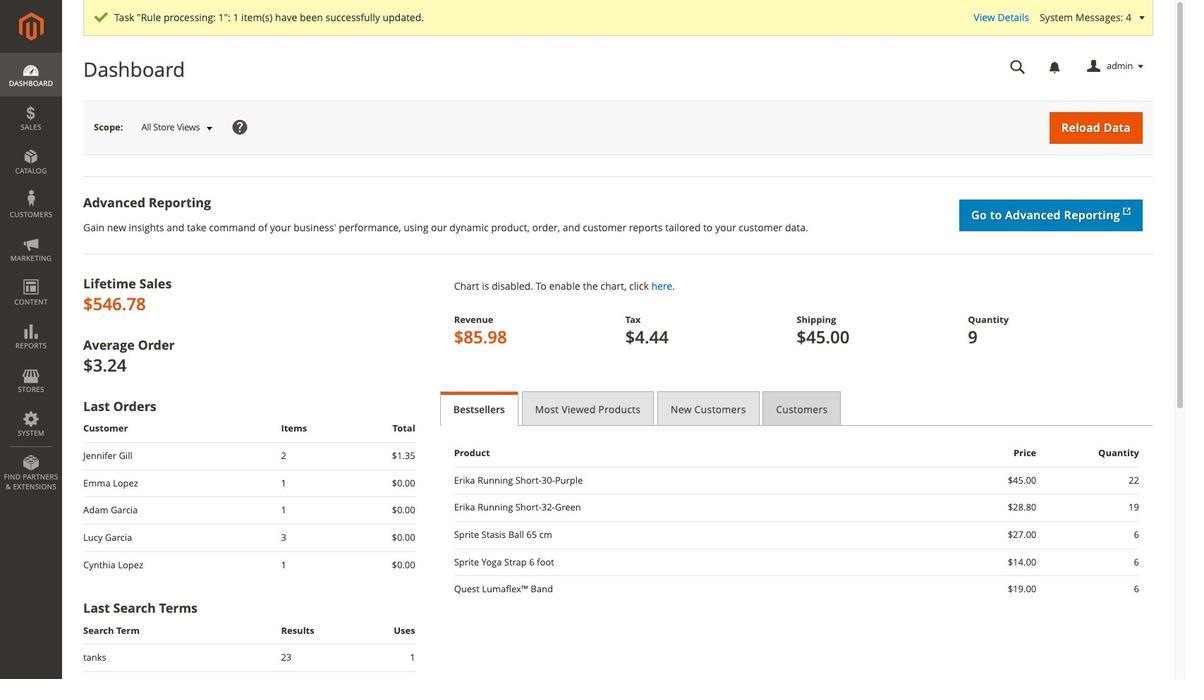Task type: locate. For each thing, give the bounding box(es) containing it.
menu bar
[[0, 53, 62, 499]]

None text field
[[1001, 54, 1036, 79]]

tab list
[[440, 392, 1154, 426]]

magento admin panel image
[[19, 12, 43, 41]]



